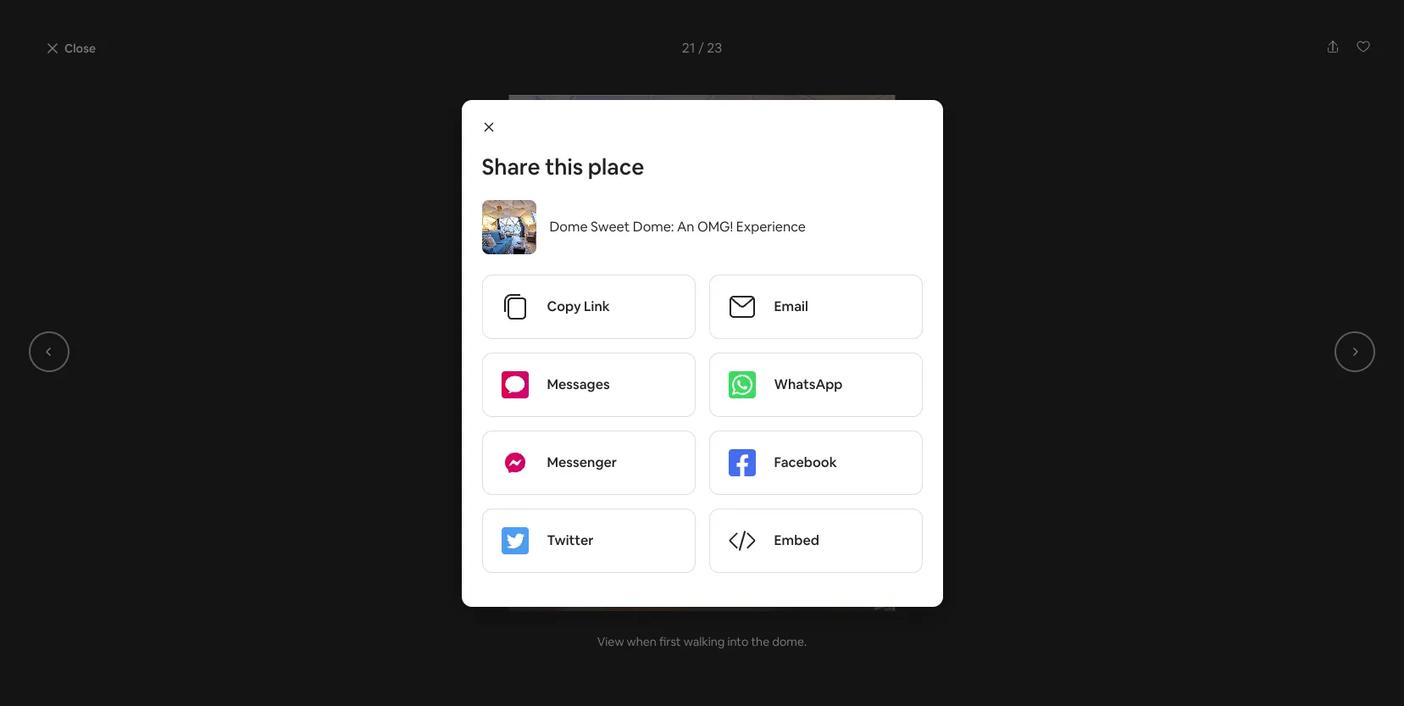 Task type: locate. For each thing, give the bounding box(es) containing it.
cute front entry image
[[940, 161, 1171, 346]]

/
[[698, 39, 704, 57]]

email
[[774, 297, 809, 315]]

copy link button
[[483, 275, 695, 338]]

omg!
[[466, 86, 525, 115], [698, 217, 734, 235]]

taxes
[[944, 603, 974, 619]]

dome: for dome sweet dome: an omg! experience bend, oregon, united states
[[359, 86, 428, 115]]

share dialog
[[462, 100, 943, 607]]

0 horizontal spatial omg!
[[466, 86, 525, 115]]

21 / 23
[[682, 39, 723, 57]]

1 horizontal spatial omg!
[[698, 217, 734, 235]]

link
[[584, 297, 610, 315]]

view when first walking into the dome. image
[[81, 95, 1323, 611], [81, 95, 1323, 611], [699, 325, 1010, 706], [699, 325, 1010, 706]]

0 vertical spatial dome:
[[359, 86, 428, 115]]

Start your search search field
[[569, 14, 823, 54]]

sweet inside the dome sweet dome: an omg! experience bend, oregon, united states
[[289, 86, 354, 115]]

1 vertical spatial experience
[[737, 217, 806, 235]]

copy link
[[547, 297, 610, 315]]

denise
[[370, 557, 430, 581]]

the treehouse effect image
[[940, 353, 1171, 531]]

interior layout image
[[382, 0, 1010, 318], [382, 0, 1010, 318]]

total
[[875, 603, 902, 619]]

dome inside the dome sweet dome: an omg! experience bend, oregon, united states
[[221, 86, 284, 115]]

dome: for dome sweet dome: an omg! experience
[[633, 217, 674, 235]]

0 horizontal spatial an
[[432, 86, 461, 115]]

dome for dome sweet dome: an omg! experience
[[221, 86, 284, 115]]

1 vertical spatial an
[[677, 217, 695, 235]]

mudroom entrance for kicking off the shoes and storing the gear! image
[[382, 325, 693, 706], [382, 325, 693, 706]]

view
[[597, 634, 624, 649]]

1
[[418, 586, 423, 603]]

dome inside share dialog
[[550, 217, 588, 235]]

copy
[[547, 297, 581, 315]]

sweet inside share dialog
[[591, 217, 630, 235]]

2 vertical spatial dome
[[221, 557, 275, 581]]

dome inside dome hosted by denise and mike 1 bath
[[221, 557, 275, 581]]

experience inside the dome sweet dome: an omg! experience bend, oregon, united states
[[530, 86, 646, 115]]

0 horizontal spatial sweet
[[289, 86, 354, 115]]

dome:
[[359, 86, 428, 115], [633, 217, 674, 235]]

messages
[[547, 375, 610, 393]]

dialog
[[0, 0, 1405, 706]]

experience up email
[[737, 217, 806, 235]]

1 horizontal spatial dome:
[[633, 217, 674, 235]]

view when first walking into the dome.
[[597, 634, 807, 649]]

experience inside share dialog
[[737, 217, 806, 235]]

1 horizontal spatial sweet
[[591, 217, 630, 235]]

facebook
[[774, 453, 837, 471]]

the
[[751, 634, 770, 649]]

1 horizontal spatial an
[[677, 217, 695, 235]]

dome: inside share dialog
[[633, 217, 674, 235]]

0 vertical spatial omg!
[[466, 86, 525, 115]]

place
[[588, 152, 645, 181]]

united
[[522, 123, 560, 138]]

twitter
[[547, 531, 594, 549]]

0 vertical spatial sweet
[[289, 86, 354, 115]]

an
[[432, 86, 461, 115], [677, 217, 695, 235]]

an inside the dome sweet dome: an omg! experience bend, oregon, united states
[[432, 86, 461, 115]]

dome
[[221, 86, 284, 115], [550, 217, 588, 235], [221, 557, 275, 581]]

sweet
[[289, 86, 354, 115], [591, 217, 630, 235]]

messages link
[[483, 353, 695, 416]]

omg! for dome sweet dome: an omg! experience bend, oregon, united states
[[466, 86, 525, 115]]

into
[[728, 634, 749, 649]]

twitter link
[[483, 509, 695, 572]]

and mike
[[434, 557, 515, 581]]

1 horizontal spatial experience
[[737, 217, 806, 235]]

0 horizontal spatial experience
[[530, 86, 646, 115]]

your
[[621, 26, 646, 42]]

dome hosted by denise and mike 1 bath
[[221, 557, 515, 603]]

1 vertical spatial sweet
[[591, 217, 630, 235]]

denise and mike is a superhost. learn more about denise and mike. image
[[728, 558, 775, 605], [728, 558, 775, 605]]

0 vertical spatial experience
[[530, 86, 646, 115]]

0 vertical spatial dome
[[221, 86, 284, 115]]

bath
[[426, 586, 455, 603]]

omg! inside share dialog
[[698, 217, 734, 235]]

0 vertical spatial an
[[432, 86, 461, 115]]

an inside share dialog
[[677, 217, 695, 235]]

1 vertical spatial omg!
[[698, 217, 734, 235]]

1 vertical spatial dome
[[550, 217, 588, 235]]

experience up states
[[530, 86, 646, 115]]

1 vertical spatial dome:
[[633, 217, 674, 235]]

omg! inside the dome sweet dome: an omg! experience bend, oregon, united states
[[466, 86, 525, 115]]

dome: inside the dome sweet dome: an omg! experience bend, oregon, united states
[[359, 86, 428, 115]]

$969
[[875, 579, 920, 603]]

whatsapp
[[774, 375, 843, 393]]

whatsapp link
[[710, 353, 922, 416]]

bend,
[[440, 123, 471, 138]]

0 horizontal spatial dome:
[[359, 86, 428, 115]]

experience
[[530, 86, 646, 115], [737, 217, 806, 235]]

23
[[707, 39, 723, 57]]



Task type: describe. For each thing, give the bounding box(es) containing it.
view of upstairs living space image
[[703, 161, 933, 346]]

before
[[905, 603, 942, 619]]

walking
[[684, 634, 725, 649]]

an for dome sweet dome: an omg! experience bend, oregon, united states
[[432, 86, 461, 115]]

bend, oregon, united states button
[[440, 120, 598, 141]]

experience for dome sweet dome: an omg! experience bend, oregon, united states
[[530, 86, 646, 115]]

share
[[482, 152, 541, 181]]

21
[[682, 39, 696, 57]]

hosted
[[279, 557, 340, 581]]

facebook link
[[710, 431, 922, 494]]

dome sweet dome: an omg! experience
[[550, 217, 806, 235]]

dome sweet dome: an omg! experience bend, oregon, united states
[[221, 86, 646, 138]]

an for dome sweet dome: an omg! experience
[[677, 217, 695, 235]]

start your search
[[590, 26, 685, 42]]

dome for dome hosted by denise and mike
[[221, 557, 275, 581]]

start
[[590, 26, 618, 42]]

this
[[545, 152, 583, 181]]

messenger
[[547, 453, 617, 471]]

ready for snow! image
[[703, 353, 933, 531]]

oregon,
[[474, 123, 520, 138]]

sweet for dome sweet dome: an omg! experience
[[591, 217, 630, 235]]

start your search button
[[569, 14, 823, 54]]

sweet for dome sweet dome: an omg! experience bend, oregon, united states
[[289, 86, 354, 115]]

email link
[[710, 275, 922, 338]]

when
[[627, 634, 657, 649]]

by
[[344, 557, 366, 581]]

omg! for dome sweet dome: an omg! experience
[[698, 217, 734, 235]]

messenger link
[[483, 431, 695, 494]]

experience for dome sweet dome: an omg! experience
[[737, 217, 806, 235]]

search
[[648, 26, 685, 42]]

embed button
[[710, 509, 922, 572]]

dome sweet dome: an omg! experience image 1 image
[[221, 161, 696, 531]]

embed
[[774, 531, 820, 549]]

states
[[562, 123, 598, 138]]

first
[[659, 634, 681, 649]]

share this place
[[482, 152, 645, 181]]

dome.
[[772, 634, 807, 649]]

$969 total before taxes
[[875, 579, 974, 619]]



Task type: vqa. For each thing, say whether or not it's contained in the screenshot.
when
yes



